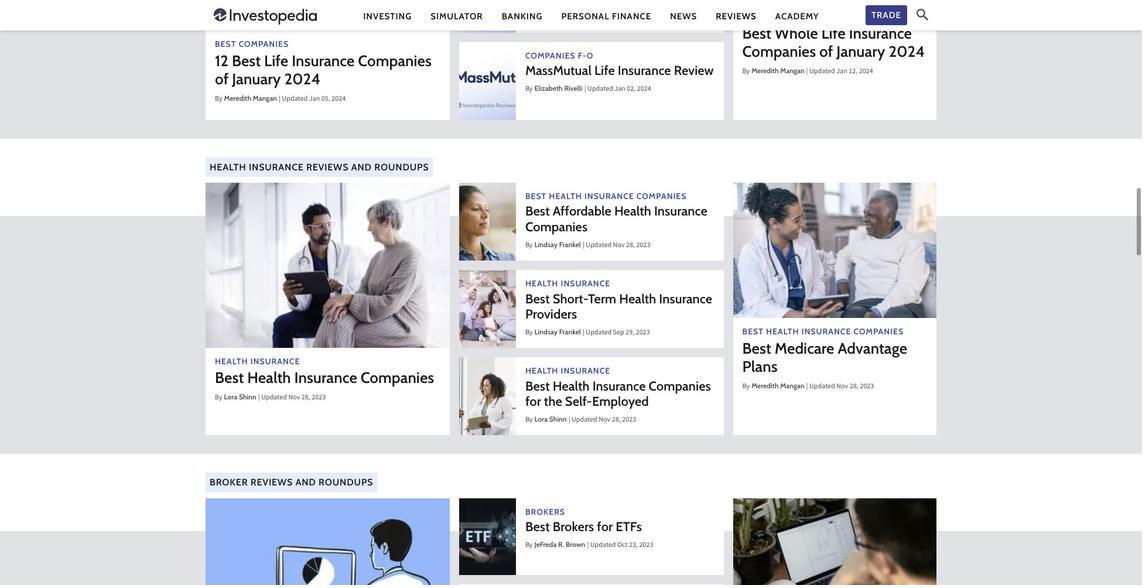 Task type: describe. For each thing, give the bounding box(es) containing it.
best brokers for etfs 4587875 image
[[459, 498, 516, 575]]

companies for best affordable health insurance companies
[[525, 219, 588, 235]]

employed
[[592, 394, 649, 410]]

simulator
[[431, 11, 483, 21]]

28, inside best medicare advantage plans by meredith mangan updated nov 28, 2023
[[850, 381, 859, 392]]

insurance inside 12 best life insurance companies of january 2024 by meredith mangan updated jan 05, 2024
[[292, 51, 355, 70]]

insurance inside 'massmutual life insurance review by elizabeth rivelli updated jan 02, 2024'
[[618, 63, 671, 78]]

investing
[[363, 11, 412, 21]]

the
[[544, 394, 562, 410]]

health insurance for self-employed image
[[459, 358, 516, 436]]

massmutual image
[[459, 42, 516, 120]]

by inside best health insurance companies by lora shinn updated nov 28, 2023
[[215, 393, 222, 404]]

jefreda
[[535, 540, 557, 549]]

best for best health insurance companies
[[215, 368, 244, 387]]

mangan inside best whole life insurance companies of january 2024 by meredith mangan updated jan 12, 2024
[[781, 66, 805, 75]]

best online broker image
[[733, 498, 937, 585]]

massmutual
[[525, 63, 592, 78]]

academy link
[[775, 10, 819, 23]]

sep
[[613, 328, 624, 339]]

0 vertical spatial reviews
[[716, 11, 757, 21]]

life for best
[[264, 51, 288, 70]]

insurance inside best affordable health insurance companies by lindsay frankel updated nov 28, 2023
[[654, 203, 708, 219]]

12
[[215, 51, 228, 70]]

best inside 12 best life insurance companies of january 2024 by meredith mangan updated jan 05, 2024
[[232, 51, 261, 70]]

health inside best health insurance companies by lora shinn updated nov 28, 2023
[[247, 368, 291, 387]]

investing link
[[363, 10, 412, 23]]

best affordable health insurance companies by lindsay frankel updated nov 28, 2023
[[525, 203, 708, 251]]

12 best life insurance companies of january 2024 by meredith mangan updated jan 05, 2024
[[215, 51, 432, 105]]

updated inside best short-term health insurance providers by lindsay frankel updated sep 29, 2023
[[586, 328, 612, 339]]

best life insurance companies image
[[206, 0, 450, 31]]

mangan inside 12 best life insurance companies of january 2024 by meredith mangan updated jan 05, 2024
[[253, 94, 277, 102]]

providers
[[525, 306, 577, 322]]

updated inside best health insurance companies by lora shinn updated nov 28, 2023
[[261, 393, 287, 404]]

etfs
[[616, 519, 642, 535]]

medicare advantage plans image
[[733, 183, 937, 318]]

for inside best health insurance companies for the self-employed by lora shinn updated nov 28, 2023
[[525, 394, 541, 410]]

massmutual life insurance review by elizabeth rivelli updated jan 02, 2024
[[525, 63, 714, 95]]

insurance inside best whole life insurance companies of january 2024 by meredith mangan updated jan 12, 2024
[[849, 24, 912, 43]]

january for best
[[232, 70, 281, 88]]

28, inside best affordable health insurance companies by lindsay frankel updated nov 28, 2023
[[626, 240, 635, 251]]

health inside best health insurance companies for the self-employed by lora shinn updated nov 28, 2023
[[553, 378, 590, 394]]

meredith inside 12 best life insurance companies of january 2024 by meredith mangan updated jan 05, 2024
[[224, 94, 251, 102]]

2023 inside best medicare advantage plans by meredith mangan updated nov 28, 2023
[[860, 381, 874, 392]]

for inside 'best brokers for etfs by jefreda r. brown updated oct 23, 2023'
[[597, 519, 613, 535]]

2023 inside best health insurance companies for the self-employed by lora shinn updated nov 28, 2023
[[622, 415, 636, 426]]

short-
[[553, 291, 588, 307]]

best brokers for etfs by jefreda r. brown updated oct 23, 2023
[[525, 519, 653, 552]]

short term health insurance image
[[459, 270, 516, 348]]

companies inside best health insurance companies for the self-employed by lora shinn updated nov 28, 2023
[[649, 378, 711, 394]]

whole
[[775, 24, 818, 43]]

banking link
[[502, 10, 543, 23]]

life inside 'massmutual life insurance review by elizabeth rivelli updated jan 02, 2024'
[[595, 63, 615, 78]]

best for best short-term health insurance providers
[[525, 291, 550, 307]]

brokers
[[553, 519, 594, 535]]

jan for best whole life insurance companies of january 2024
[[837, 66, 848, 78]]

lindsay inside best short-term health insurance providers by lindsay frankel updated sep 29, 2023
[[535, 328, 558, 336]]

by inside best health insurance companies for the self-employed by lora shinn updated nov 28, 2023
[[525, 415, 533, 426]]

by inside 'best brokers for etfs by jefreda r. brown updated oct 23, 2023'
[[525, 540, 533, 552]]

29,
[[626, 328, 635, 339]]

updated inside 'best brokers for etfs by jefreda r. brown updated oct 23, 2023'
[[590, 540, 616, 552]]

woman reading medication affordable health insurance image
[[459, 183, 516, 261]]

best short-term health insurance providers by lindsay frankel updated sep 29, 2023
[[525, 291, 712, 339]]

1 horizontal spatial roundups
[[374, 162, 429, 173]]

0 vertical spatial and
[[351, 162, 372, 173]]

insurance inside best health insurance companies by lora shinn updated nov 28, 2023
[[294, 368, 357, 387]]

best for best medicare advantage plans
[[743, 339, 771, 358]]

02,
[[627, 84, 636, 95]]

by inside best short-term health insurance providers by lindsay frankel updated sep 29, 2023
[[525, 328, 533, 339]]

nov inside best medicare advantage plans by meredith mangan updated nov 28, 2023
[[837, 381, 848, 392]]

insurance inside best health insurance companies for the self-employed by lora shinn updated nov 28, 2023
[[593, 378, 646, 394]]

affordable
[[553, 203, 612, 219]]

mangan inside best medicare advantage plans by meredith mangan updated nov 28, 2023
[[781, 381, 805, 390]]

review
[[674, 63, 714, 78]]

best health insurance companies by lora shinn updated nov 28, 2023
[[215, 368, 434, 404]]

best for best affordable health insurance companies
[[525, 203, 550, 219]]

by inside best whole life insurance companies of january 2024 by meredith mangan updated jan 12, 2024
[[743, 66, 750, 78]]

search image
[[917, 9, 928, 21]]

by inside best affordable health insurance companies by lindsay frankel updated nov 28, 2023
[[525, 240, 533, 251]]

28, inside best health insurance companies for the self-employed by lora shinn updated nov 28, 2023
[[612, 415, 621, 426]]

shinn inside best health insurance companies by lora shinn updated nov 28, 2023
[[239, 393, 256, 401]]

best whole life insurance companies of january 2024 by meredith mangan updated jan 12, 2024
[[743, 24, 925, 78]]

advantage
[[838, 339, 907, 358]]

mangan inside by meredith mangan updated jun 07, 2023
[[563, 12, 588, 21]]



Task type: vqa. For each thing, say whether or not it's contained in the screenshot.
23,
yes



Task type: locate. For each thing, give the bounding box(es) containing it.
2023 inside best short-term health insurance providers by lindsay frankel updated sep 29, 2023
[[636, 328, 650, 339]]

0 horizontal spatial of
[[215, 70, 229, 88]]

news
[[670, 11, 697, 21]]

frankel inside best short-term health insurance providers by lindsay frankel updated sep 29, 2023
[[559, 328, 581, 336]]

jan left 12,
[[837, 66, 848, 78]]

elizabeth
[[535, 84, 563, 93]]

updated inside best affordable health insurance companies by lindsay frankel updated nov 28, 2023
[[586, 240, 612, 251]]

0 vertical spatial shinn
[[239, 393, 256, 401]]

1 vertical spatial of
[[215, 70, 229, 88]]

0 vertical spatial frankel
[[559, 240, 581, 249]]

updated inside 12 best life insurance companies of january 2024 by meredith mangan updated jan 05, 2024
[[282, 94, 308, 105]]

trade
[[872, 10, 902, 20]]

2023
[[642, 12, 656, 23], [636, 240, 651, 251], [636, 328, 650, 339], [860, 381, 874, 392], [312, 393, 326, 404], [622, 415, 636, 426], [639, 540, 653, 552]]

0 horizontal spatial roundups
[[319, 477, 373, 488]]

lora
[[224, 393, 237, 401], [535, 415, 548, 424]]

0 vertical spatial for
[[525, 394, 541, 410]]

by
[[525, 12, 533, 23], [743, 66, 750, 78], [525, 84, 533, 95], [215, 94, 222, 105], [525, 240, 533, 251], [525, 328, 533, 339], [743, 381, 750, 392], [215, 393, 222, 404], [525, 415, 533, 426], [525, 540, 533, 552]]

jan left the 02,
[[615, 84, 626, 95]]

2 horizontal spatial jan
[[837, 66, 848, 78]]

january right 12
[[232, 70, 281, 88]]

january for whole
[[837, 42, 885, 61]]

jan inside 12 best life insurance companies of january 2024 by meredith mangan updated jan 05, 2024
[[309, 94, 320, 105]]

best inside best health insurance companies by lora shinn updated nov 28, 2023
[[215, 368, 244, 387]]

for
[[525, 394, 541, 410], [597, 519, 613, 535]]

1 horizontal spatial shinn
[[549, 415, 567, 424]]

updated
[[592, 12, 618, 23], [810, 66, 835, 78], [588, 84, 613, 95], [282, 94, 308, 105], [586, 240, 612, 251], [586, 328, 612, 339], [810, 381, 835, 392], [261, 393, 287, 404], [572, 415, 597, 426], [590, 540, 616, 552]]

doctor and patient in conversation, looking at digital tablet image
[[206, 183, 450, 348]]

28,
[[626, 240, 635, 251], [850, 381, 859, 392], [302, 393, 310, 404], [612, 415, 621, 426]]

life for whole
[[822, 24, 846, 43]]

1 frankel from the top
[[559, 240, 581, 249]]

trade link
[[866, 5, 907, 25]]

2023 inside best affordable health insurance companies by lindsay frankel updated nov 28, 2023
[[636, 240, 651, 251]]

2 horizontal spatial reviews
[[716, 11, 757, 21]]

by inside 'massmutual life insurance review by elizabeth rivelli updated jan 02, 2024'
[[525, 84, 533, 95]]

best inside best short-term health insurance providers by lindsay frankel updated sep 29, 2023
[[525, 291, 550, 307]]

1 vertical spatial lindsay
[[535, 328, 558, 336]]

by inside 12 best life insurance companies of january 2024 by meredith mangan updated jan 05, 2024
[[215, 94, 222, 105]]

2024 inside 'massmutual life insurance review by elizabeth rivelli updated jan 02, 2024'
[[637, 84, 651, 95]]

january inside 12 best life insurance companies of january 2024 by meredith mangan updated jan 05, 2024
[[232, 70, 281, 88]]

1 horizontal spatial reviews
[[306, 162, 349, 173]]

1 horizontal spatial jan
[[615, 84, 626, 95]]

of inside best whole life insurance companies of january 2024 by meredith mangan updated jan 12, 2024
[[820, 42, 833, 61]]

life inside best whole life insurance companies of january 2024 by meredith mangan updated jan 12, 2024
[[822, 24, 846, 43]]

rivelli
[[564, 84, 583, 93]]

investopedia homepage image
[[214, 7, 317, 26]]

1 vertical spatial and
[[296, 477, 316, 488]]

2 frankel from the top
[[559, 328, 581, 336]]

shinn inside best health insurance companies for the self-employed by lora shinn updated nov 28, 2023
[[549, 415, 567, 424]]

05,
[[321, 94, 330, 105]]

best inside best affordable health insurance companies by lindsay frankel updated nov 28, 2023
[[525, 203, 550, 219]]

0 vertical spatial lindsay
[[535, 240, 558, 249]]

2 lindsay from the top
[[535, 328, 558, 336]]

brown
[[566, 540, 585, 549]]

best online brokers image
[[206, 498, 450, 585]]

28, inside best health insurance companies by lora shinn updated nov 28, 2023
[[302, 393, 310, 404]]

jan inside best whole life insurance companies of january 2024 by meredith mangan updated jan 12, 2024
[[837, 66, 848, 78]]

for left the
[[525, 394, 541, 410]]

1 horizontal spatial january
[[837, 42, 885, 61]]

1 vertical spatial shinn
[[549, 415, 567, 424]]

1 vertical spatial roundups
[[319, 477, 373, 488]]

of
[[820, 42, 833, 61], [215, 70, 229, 88]]

best health insurance companies for the self-employed by lora shinn updated nov 28, 2023
[[525, 378, 711, 426]]

1 horizontal spatial for
[[597, 519, 613, 535]]

meredith
[[535, 12, 562, 21], [752, 66, 779, 75], [224, 94, 251, 102], [752, 381, 779, 390]]

best inside best health insurance companies for the self-employed by lora shinn updated nov 28, 2023
[[525, 378, 550, 394]]

of for whole
[[820, 42, 833, 61]]

best medicare advantage plans by meredith mangan updated nov 28, 2023
[[743, 339, 907, 392]]

shinn
[[239, 393, 256, 401], [549, 415, 567, 424]]

2 horizontal spatial life
[[822, 24, 846, 43]]

frankel down providers
[[559, 328, 581, 336]]

medicare
[[775, 339, 834, 358]]

january inside best whole life insurance companies of january 2024 by meredith mangan updated jan 12, 2024
[[837, 42, 885, 61]]

and
[[351, 162, 372, 173], [296, 477, 316, 488]]

northwestern mutual life image
[[459, 0, 516, 33]]

0 vertical spatial roundups
[[374, 162, 429, 173]]

meredith up the massmutual
[[535, 12, 562, 21]]

best for best whole life insurance companies of january 2024
[[743, 24, 771, 43]]

jan
[[837, 66, 848, 78], [615, 84, 626, 95], [309, 94, 320, 105]]

roundups
[[374, 162, 429, 173], [319, 477, 373, 488]]

07,
[[632, 12, 641, 23]]

2 vertical spatial reviews
[[251, 477, 293, 488]]

whole life insurance companies image
[[733, 0, 937, 3]]

broker
[[210, 477, 248, 488]]

updated inside best whole life insurance companies of january 2024 by meredith mangan updated jan 12, 2024
[[810, 66, 835, 78]]

1 vertical spatial for
[[597, 519, 613, 535]]

life inside 12 best life insurance companies of january 2024 by meredith mangan updated jan 05, 2024
[[264, 51, 288, 70]]

1 vertical spatial lora
[[535, 415, 548, 424]]

lindsay inside best affordable health insurance companies by lindsay frankel updated nov 28, 2023
[[535, 240, 558, 249]]

academy
[[775, 11, 819, 21]]

best for best brokers for etfs
[[525, 519, 550, 535]]

lora inside best health insurance companies by lora shinn updated nov 28, 2023
[[224, 393, 237, 401]]

life
[[822, 24, 846, 43], [264, 51, 288, 70], [595, 63, 615, 78]]

broker reviews and roundups
[[210, 477, 373, 488]]

frankel
[[559, 240, 581, 249], [559, 328, 581, 336]]

r.
[[558, 540, 564, 549]]

jun
[[620, 12, 631, 23]]

nov inside best affordable health insurance companies by lindsay frankel updated nov 28, 2023
[[613, 240, 625, 251]]

health
[[210, 162, 246, 173], [614, 203, 651, 219], [619, 291, 656, 307], [247, 368, 291, 387], [553, 378, 590, 394]]

0 vertical spatial january
[[837, 42, 885, 61]]

best
[[743, 24, 771, 43], [232, 51, 261, 70], [525, 203, 550, 219], [525, 291, 550, 307], [743, 339, 771, 358], [215, 368, 244, 387], [525, 378, 550, 394], [525, 519, 550, 535]]

frankel down the affordable
[[559, 240, 581, 249]]

2023 inside 'best brokers for etfs by jefreda r. brown updated oct 23, 2023'
[[639, 540, 653, 552]]

1 horizontal spatial and
[[351, 162, 372, 173]]

frankel inside best affordable health insurance companies by lindsay frankel updated nov 28, 2023
[[559, 240, 581, 249]]

meredith inside by meredith mangan updated jun 07, 2023
[[535, 12, 562, 21]]

12,
[[849, 66, 858, 78]]

by inside best medicare advantage plans by meredith mangan updated nov 28, 2023
[[743, 381, 750, 392]]

updated inside best medicare advantage plans by meredith mangan updated nov 28, 2023
[[810, 381, 835, 392]]

personal
[[562, 11, 610, 21]]

1 vertical spatial frankel
[[559, 328, 581, 336]]

updated inside best health insurance companies for the self-employed by lora shinn updated nov 28, 2023
[[572, 415, 597, 426]]

lindsay down the affordable
[[535, 240, 558, 249]]

1 vertical spatial january
[[232, 70, 281, 88]]

plans
[[743, 357, 778, 376]]

companies inside best affordable health insurance companies by lindsay frankel updated nov 28, 2023
[[525, 219, 588, 235]]

jan for 12 best life insurance companies of january 2024
[[309, 94, 320, 105]]

meredith down plans
[[752, 381, 779, 390]]

23,
[[629, 540, 638, 552]]

self-
[[565, 394, 592, 410]]

reviews
[[716, 11, 757, 21], [306, 162, 349, 173], [251, 477, 293, 488]]

nov inside best health insurance companies for the self-employed by lora shinn updated nov 28, 2023
[[599, 415, 611, 426]]

0 horizontal spatial life
[[264, 51, 288, 70]]

lora inside best health insurance companies for the self-employed by lora shinn updated nov 28, 2023
[[535, 415, 548, 424]]

companies
[[743, 42, 816, 61], [358, 51, 432, 70], [525, 219, 588, 235], [361, 368, 434, 387], [649, 378, 711, 394]]

simulator link
[[431, 10, 483, 23]]

updated inside 'massmutual life insurance review by elizabeth rivelli updated jan 02, 2024'
[[588, 84, 613, 95]]

insurance
[[849, 24, 912, 43], [292, 51, 355, 70], [618, 63, 671, 78], [249, 162, 304, 173], [654, 203, 708, 219], [659, 291, 712, 307], [294, 368, 357, 387], [593, 378, 646, 394]]

1 lindsay from the top
[[535, 240, 558, 249]]

1 vertical spatial reviews
[[306, 162, 349, 173]]

life right the massmutual
[[595, 63, 615, 78]]

health insurance reviews and roundups
[[210, 162, 429, 173]]

insurance inside best short-term health insurance providers by lindsay frankel updated sep 29, 2023
[[659, 291, 712, 307]]

january up 12,
[[837, 42, 885, 61]]

health inside best affordable health insurance companies by lindsay frankel updated nov 28, 2023
[[614, 203, 651, 219]]

1 horizontal spatial of
[[820, 42, 833, 61]]

companies inside best whole life insurance companies of january 2024 by meredith mangan updated jan 12, 2024
[[743, 42, 816, 61]]

meredith down 12
[[224, 94, 251, 102]]

meredith inside best whole life insurance companies of january 2024 by meredith mangan updated jan 12, 2024
[[752, 66, 779, 75]]

of for best
[[215, 70, 229, 88]]

best inside best whole life insurance companies of january 2024 by meredith mangan updated jan 12, 2024
[[743, 24, 771, 43]]

january
[[837, 42, 885, 61], [232, 70, 281, 88]]

0 vertical spatial lora
[[224, 393, 237, 401]]

personal finance
[[562, 11, 651, 21]]

companies inside 12 best life insurance companies of january 2024 by meredith mangan updated jan 05, 2024
[[358, 51, 432, 70]]

personal finance link
[[562, 10, 651, 23]]

companies inside best health insurance companies by lora shinn updated nov 28, 2023
[[361, 368, 434, 387]]

jan left 05,
[[309, 94, 320, 105]]

0 horizontal spatial reviews
[[251, 477, 293, 488]]

0 horizontal spatial and
[[296, 477, 316, 488]]

1 horizontal spatial life
[[595, 63, 615, 78]]

2023 inside best health insurance companies by lora shinn updated nov 28, 2023
[[312, 393, 326, 404]]

0 horizontal spatial jan
[[309, 94, 320, 105]]

life down whole life insurance companies image on the right top of page
[[822, 24, 846, 43]]

0 horizontal spatial lora
[[224, 393, 237, 401]]

meredith inside best medicare advantage plans by meredith mangan updated nov 28, 2023
[[752, 381, 779, 390]]

reviews link
[[716, 10, 757, 23]]

nov
[[613, 240, 625, 251], [837, 381, 848, 392], [288, 393, 300, 404], [599, 415, 611, 426]]

lindsay down providers
[[535, 328, 558, 336]]

meredith down whole
[[752, 66, 779, 75]]

1 horizontal spatial lora
[[535, 415, 548, 424]]

news link
[[670, 10, 697, 23]]

0 horizontal spatial shinn
[[239, 393, 256, 401]]

companies for best whole life insurance companies of january 2024
[[743, 42, 816, 61]]

0 horizontal spatial for
[[525, 394, 541, 410]]

life down investopedia homepage image
[[264, 51, 288, 70]]

finance
[[612, 11, 651, 21]]

2024
[[889, 42, 925, 61], [859, 66, 873, 78], [284, 70, 320, 88], [637, 84, 651, 95], [332, 94, 346, 105]]

best for best health insurance companies for the self-employed
[[525, 378, 550, 394]]

0 horizontal spatial january
[[232, 70, 281, 88]]

jan inside 'massmutual life insurance review by elizabeth rivelli updated jan 02, 2024'
[[615, 84, 626, 95]]

0 vertical spatial of
[[820, 42, 833, 61]]

by meredith mangan updated jun 07, 2023
[[525, 12, 656, 23]]

of inside 12 best life insurance companies of january 2024 by meredith mangan updated jan 05, 2024
[[215, 70, 229, 88]]

best inside best medicare advantage plans by meredith mangan updated nov 28, 2023
[[743, 339, 771, 358]]

lindsay
[[535, 240, 558, 249], [535, 328, 558, 336]]

nov inside best health insurance companies by lora shinn updated nov 28, 2023
[[288, 393, 300, 404]]

companies for 12 best life insurance companies of january 2024
[[358, 51, 432, 70]]

for left etfs
[[597, 519, 613, 535]]

oct
[[617, 540, 628, 552]]

best inside 'best brokers for etfs by jefreda r. brown updated oct 23, 2023'
[[525, 519, 550, 535]]

mangan
[[563, 12, 588, 21], [781, 66, 805, 75], [253, 94, 277, 102], [781, 381, 805, 390]]

banking
[[502, 11, 543, 21]]

term
[[588, 291, 616, 307]]

health inside best short-term health insurance providers by lindsay frankel updated sep 29, 2023
[[619, 291, 656, 307]]



